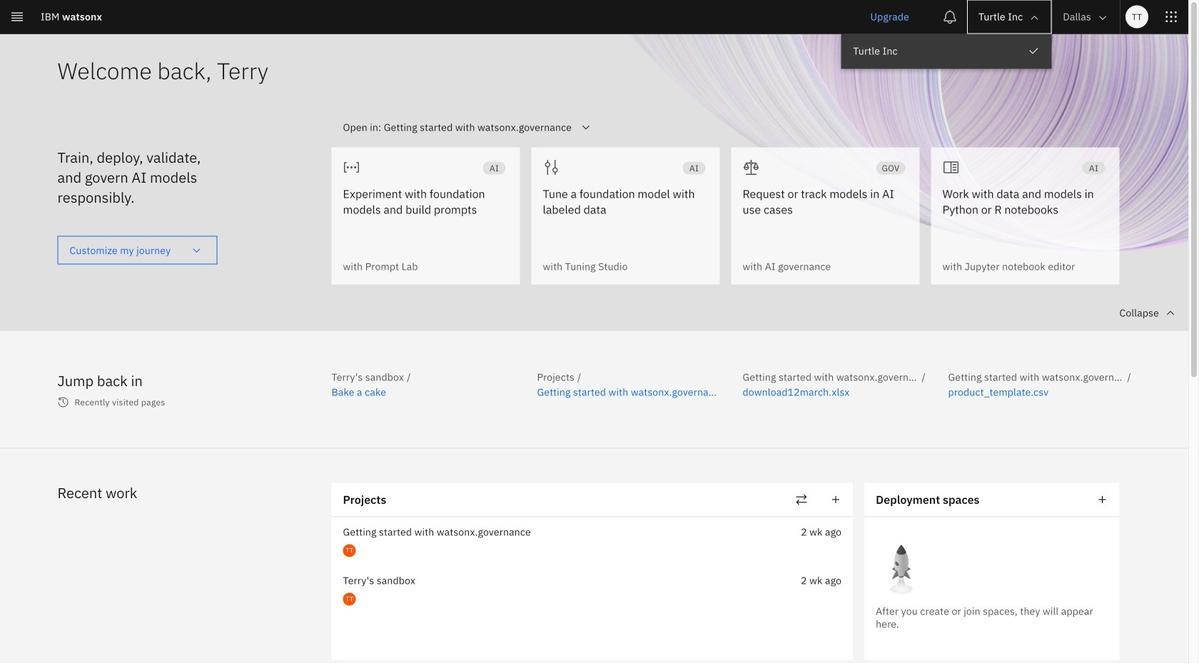 Task type: describe. For each thing, give the bounding box(es) containing it.
after you create or join spaces, they will appear here. image
[[876, 545, 928, 597]]

arrow image
[[1029, 12, 1041, 23]]

create a new deployment space image
[[1096, 493, 1110, 507]]

1 horizontal spatial open menu image
[[581, 122, 592, 133]]

1 vertical spatial open menu image
[[191, 245, 202, 256]]

switch projects image
[[795, 493, 809, 507]]



Task type: vqa. For each thing, say whether or not it's contained in the screenshot.
Turtle Inc icon
no



Task type: locate. For each thing, give the bounding box(es) containing it.
create a new project image
[[829, 493, 844, 507]]

open menu image
[[581, 122, 592, 133], [191, 245, 202, 256], [1082, 446, 1093, 457]]

2 horizontal spatial open menu image
[[1082, 446, 1093, 457]]

dialog
[[46, 420, 1154, 664]]

global navigation element
[[0, 0, 1200, 664]]

notifications image
[[943, 10, 958, 24]]

2 vertical spatial open menu image
[[1082, 446, 1093, 457]]

0 vertical spatial open menu image
[[581, 122, 592, 133]]

0 horizontal spatial open menu image
[[191, 245, 202, 256]]



